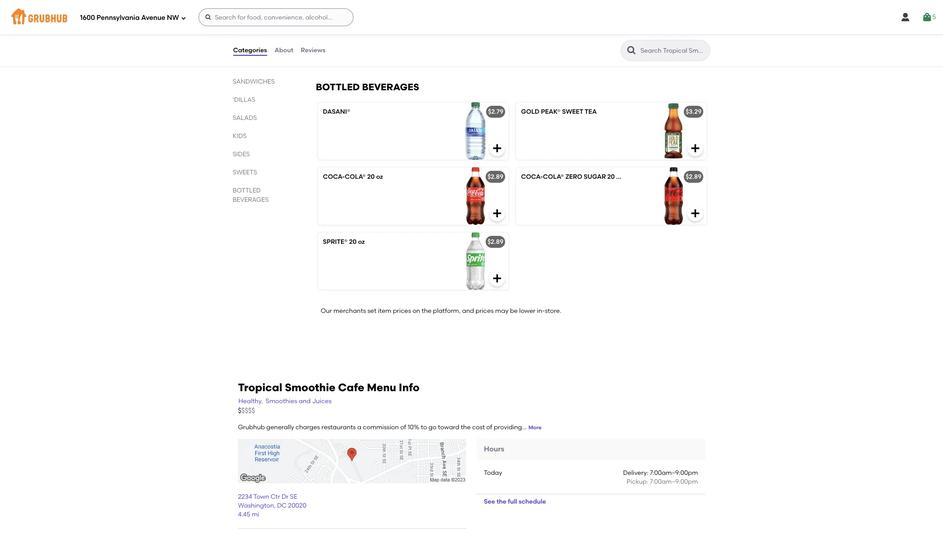 Task type: vqa. For each thing, say whether or not it's contained in the screenshot.
left at
no



Task type: describe. For each thing, give the bounding box(es) containing it.
svg image for gold peak® sweet tea image
[[691, 143, 701, 153]]

$2.89 for oz
[[488, 173, 504, 180]]

strawberry
[[346, 11, 389, 18]]

store.
[[545, 307, 562, 315]]

5
[[933, 13, 937, 21]]

0 horizontal spatial 20
[[349, 238, 357, 246]]

2 of from the left
[[487, 424, 493, 431]]

sandwiches tab
[[233, 77, 295, 86]]

strawberry
[[323, 23, 355, 31]]

sugar
[[584, 173, 606, 180]]

and for 100%
[[383, 23, 395, 31]]

healthy,
[[239, 398, 263, 405]]

dasani®
[[323, 108, 351, 115]]

svg image inside 5 button
[[922, 12, 933, 23]]

pickup: 7:00am–9:00pm
[[627, 478, 699, 486]]

coca-cola® zero sugar 20 oz image
[[641, 167, 707, 225]]

2 horizontal spatial oz
[[617, 173, 624, 180]]

to
[[421, 424, 427, 431]]

flavored
[[357, 23, 382, 31]]

platform,
[[433, 307, 461, 315]]

full
[[508, 498, 518, 506]]

peak®
[[541, 108, 561, 115]]

merchants
[[334, 307, 366, 315]]

salads tab
[[233, 113, 295, 123]]

0 horizontal spatial oz
[[358, 238, 365, 246]]

bottled beverages inside tab
[[233, 187, 269, 204]]

our
[[321, 307, 332, 315]]

about button
[[274, 35, 294, 66]]

more button
[[529, 424, 542, 432]]

1600 pennsylvania avenue nw
[[80, 14, 179, 22]]

washington
[[238, 502, 274, 510]]

reviews button
[[301, 35, 326, 66]]

tropical
[[233, 0, 264, 3]]

delivery:
[[624, 469, 649, 477]]

juices
[[312, 398, 332, 405]]

edible lime straw image
[[641, 5, 707, 63]]

1 horizontal spatial oz
[[376, 173, 383, 180]]

0 vertical spatial beverages
[[362, 81, 419, 92]]

grubhub
[[238, 424, 265, 431]]

lower
[[520, 307, 536, 315]]

reviews
[[301, 46, 326, 54]]

Search Tropical Smoothie Cafe  search field
[[640, 46, 708, 55]]

dr
[[282, 493, 289, 501]]

coca-cola® 20 oz
[[323, 173, 383, 180]]

1 of from the left
[[401, 424, 407, 431]]

coca- for coca-cola® zero sugar 20 oz
[[522, 173, 543, 180]]

dasani® image
[[443, 102, 509, 160]]

flatbreads tab
[[233, 41, 295, 50]]

svg image for dasani®
[[492, 143, 503, 153]]

svg image for edible lime straw "image"
[[691, 46, 701, 56]]

$2.89 for sugar
[[686, 173, 702, 180]]

menu
[[367, 381, 397, 394]]

gold
[[522, 108, 540, 115]]

dc
[[277, 502, 287, 510]]

svg image for coca-cola® 20 oz
[[492, 208, 503, 219]]

be
[[510, 307, 518, 315]]

toward
[[438, 424, 460, 431]]

sides tab
[[233, 150, 295, 159]]

100%
[[396, 23, 412, 31]]

2234 town ctr dr se washington , dc 20020 4.45 mi
[[238, 493, 307, 519]]

cafe
[[338, 381, 365, 394]]

coca- for coca-cola® 20 oz
[[323, 173, 345, 180]]

1600
[[80, 14, 95, 22]]

2234
[[238, 493, 252, 501]]

sprite® 20 oz
[[323, 238, 365, 246]]

20020
[[288, 502, 307, 510]]

grubhub generally charges restaurants a commission of 10% to go toward the cost of providing ... more
[[238, 424, 542, 431]]

,
[[274, 502, 276, 510]]

schedule
[[519, 498, 547, 506]]

smoothies
[[266, 398, 298, 405]]

more
[[529, 425, 542, 431]]

nw
[[167, 14, 179, 22]]

1 horizontal spatial bottled beverages
[[316, 81, 419, 92]]

svg image for coca-cola® zero sugar 20 oz image
[[691, 208, 701, 219]]

0 vertical spatial the
[[422, 307, 432, 315]]

main navigation navigation
[[0, 0, 944, 35]]

edible
[[413, 23, 432, 31]]

kids
[[233, 132, 247, 140]]

see the full schedule button
[[477, 494, 554, 510]]

zero
[[566, 173, 583, 180]]

delivery: 7:00am–9:00pm
[[624, 469, 699, 477]]

smoothie
[[285, 381, 336, 394]]

7:00am–9:00pm for delivery: 7:00am–9:00pm
[[650, 469, 699, 477]]

10%
[[408, 424, 420, 431]]

town
[[254, 493, 269, 501]]

tea
[[585, 108, 597, 115]]

coca-cola® zero sugar 20 oz
[[522, 173, 624, 180]]

$$$$$
[[238, 407, 255, 415]]

see the full schedule
[[484, 498, 547, 506]]

cost
[[473, 424, 485, 431]]

treats
[[266, 0, 288, 3]]



Task type: locate. For each thing, give the bounding box(es) containing it.
0 vertical spatial bottled beverages
[[316, 81, 419, 92]]

1 prices from the left
[[393, 307, 411, 315]]

1 7:00am–9:00pm from the top
[[650, 469, 699, 477]]

wraps tab
[[233, 59, 295, 68]]

0 horizontal spatial bottled beverages
[[233, 187, 269, 204]]

2 vertical spatial the
[[497, 498, 507, 506]]

0 horizontal spatial coca-
[[323, 173, 345, 180]]

0 horizontal spatial and
[[299, 398, 311, 405]]

1 horizontal spatial and
[[383, 23, 395, 31]]

1 horizontal spatial the
[[461, 424, 471, 431]]

and
[[383, 23, 395, 31], [463, 307, 474, 315], [299, 398, 311, 405]]

7:00am–9:00pm for pickup: 7:00am–9:00pm
[[650, 478, 699, 486]]

$2.79
[[488, 108, 504, 115]]

edible
[[323, 11, 345, 18]]

cola® for 20
[[345, 173, 366, 180]]

1 vertical spatial 7:00am–9:00pm
[[650, 478, 699, 486]]

tropical smoothie cafe  menu info
[[238, 381, 420, 394]]

2 horizontal spatial the
[[497, 498, 507, 506]]

sweets
[[233, 169, 257, 176]]

cola® for zero
[[543, 173, 564, 180]]

edible strawberry straw
[[323, 11, 412, 18]]

gold peak® sweet tea
[[522, 108, 597, 115]]

providing
[[494, 424, 523, 431]]

salads
[[233, 114, 257, 122]]

7:00am–9:00pm
[[650, 469, 699, 477], [650, 478, 699, 486]]

charges
[[296, 424, 320, 431]]

1 vertical spatial the
[[461, 424, 471, 431]]

categories button
[[233, 35, 268, 66]]

sides
[[233, 150, 250, 158]]

may
[[496, 307, 509, 315]]

of left '10%'
[[401, 424, 407, 431]]

1 vertical spatial and
[[463, 307, 474, 315]]

bottled beverages up dasani®
[[316, 81, 419, 92]]

and right 'platform,' at the bottom of page
[[463, 307, 474, 315]]

1 coca- from the left
[[323, 173, 345, 180]]

1 horizontal spatial beverages
[[362, 81, 419, 92]]

item
[[378, 307, 392, 315]]

generally
[[267, 424, 294, 431]]

breakfast tab
[[233, 23, 295, 32]]

and left 100% on the left top of the page
[[383, 23, 395, 31]]

search icon image
[[627, 45, 638, 56]]

restaurants
[[322, 424, 356, 431]]

1 horizontal spatial of
[[487, 424, 493, 431]]

$2.89
[[488, 173, 504, 180], [686, 173, 702, 180], [488, 238, 504, 246]]

ctr
[[271, 493, 280, 501]]

and for juices
[[299, 398, 311, 405]]

2 horizontal spatial and
[[463, 307, 474, 315]]

go
[[429, 424, 437, 431]]

2 coca- from the left
[[522, 173, 543, 180]]

the inside button
[[497, 498, 507, 506]]

beverages
[[362, 81, 419, 92], [233, 196, 269, 204]]

bottled up dasani®
[[316, 81, 360, 92]]

in-
[[537, 307, 545, 315]]

0 vertical spatial bottled
[[316, 81, 360, 92]]

0 horizontal spatial of
[[401, 424, 407, 431]]

1 cola® from the left
[[345, 173, 366, 180]]

healthy, smoothies and juices
[[239, 398, 332, 405]]

and down smoothie
[[299, 398, 311, 405]]

1 vertical spatial beverages
[[233, 196, 269, 204]]

on
[[413, 307, 421, 315]]

kids tab
[[233, 131, 295, 141]]

commission
[[363, 424, 399, 431]]

tropical
[[238, 381, 283, 394]]

0 horizontal spatial bottled
[[233, 187, 261, 194]]

2 prices from the left
[[476, 307, 494, 315]]

bottled beverages down sweets
[[233, 187, 269, 204]]

our merchants set item prices on the platform, and prices may be lower in-store.
[[321, 307, 562, 315]]

svg image for sprite® 20 oz
[[492, 273, 503, 284]]

svg image
[[901, 12, 911, 23], [922, 12, 933, 23], [492, 143, 503, 153], [492, 208, 503, 219], [492, 273, 503, 284]]

prices left the may
[[476, 307, 494, 315]]

the left cost
[[461, 424, 471, 431]]

se
[[290, 493, 298, 501]]

0 horizontal spatial prices
[[393, 307, 411, 315]]

coca-
[[323, 173, 345, 180], [522, 173, 543, 180]]

edible strawberry straw image
[[443, 5, 509, 63]]

sweet
[[563, 108, 584, 115]]

today
[[484, 469, 503, 477]]

bottled inside bottled beverages
[[233, 187, 261, 194]]

smoothies
[[233, 5, 270, 13]]

a
[[358, 424, 362, 431]]

sandwiches
[[233, 78, 275, 85]]

0 vertical spatial and
[[383, 23, 395, 31]]

categories
[[233, 46, 267, 54]]

healthy, button
[[238, 397, 264, 407]]

0 horizontal spatial the
[[422, 307, 432, 315]]

Search for food, convenience, alcohol... search field
[[199, 8, 354, 26]]

pickup:
[[627, 478, 649, 486]]

wraps
[[233, 60, 255, 67]]

1 horizontal spatial cola®
[[543, 173, 564, 180]]

1 horizontal spatial 20
[[368, 173, 375, 180]]

20
[[368, 173, 375, 180], [608, 173, 615, 180], [349, 238, 357, 246]]

tropical treats smoothies tab
[[233, 0, 295, 14]]

strawberry flavored and 100% edible
[[323, 23, 432, 31]]

prices
[[393, 307, 411, 315], [476, 307, 494, 315]]

...
[[523, 424, 527, 431]]

4.45
[[238, 511, 251, 519]]

1 vertical spatial bottled
[[233, 187, 261, 194]]

1 horizontal spatial prices
[[476, 307, 494, 315]]

'dillas tab
[[233, 95, 295, 104]]

prices left on
[[393, 307, 411, 315]]

mi
[[252, 511, 259, 519]]

hours
[[484, 445, 505, 454]]

0 vertical spatial 7:00am–9:00pm
[[650, 469, 699, 477]]

2 vertical spatial and
[[299, 398, 311, 405]]

svg image
[[205, 14, 212, 21], [181, 15, 186, 21], [691, 46, 701, 56], [691, 143, 701, 153], [691, 208, 701, 219]]

2 cola® from the left
[[543, 173, 564, 180]]

of right cost
[[487, 424, 493, 431]]

bottled down sweets
[[233, 187, 261, 194]]

pennsylvania
[[97, 14, 140, 22]]

oz
[[376, 173, 383, 180], [617, 173, 624, 180], [358, 238, 365, 246]]

sweets tab
[[233, 168, 295, 177]]

sprite®
[[323, 238, 348, 246]]

beverages inside tab
[[233, 196, 269, 204]]

1 vertical spatial bottled beverages
[[233, 187, 269, 204]]

avenue
[[141, 14, 165, 22]]

0 horizontal spatial cola®
[[345, 173, 366, 180]]

straw
[[390, 11, 412, 18]]

the right on
[[422, 307, 432, 315]]

breakfast
[[233, 23, 268, 31]]

2 7:00am–9:00pm from the top
[[650, 478, 699, 486]]

0 horizontal spatial beverages
[[233, 196, 269, 204]]

2 horizontal spatial 20
[[608, 173, 615, 180]]

7:00am–9:00pm down delivery: 7:00am–9:00pm
[[650, 478, 699, 486]]

1 horizontal spatial bottled
[[316, 81, 360, 92]]

see
[[484, 498, 496, 506]]

bottled beverages
[[316, 81, 419, 92], [233, 187, 269, 204]]

sprite® 20 oz image
[[443, 232, 509, 290]]

$3.29
[[686, 108, 702, 115]]

gold peak® sweet tea image
[[641, 102, 707, 160]]

1 horizontal spatial coca-
[[522, 173, 543, 180]]

smoothies and juices button
[[265, 397, 332, 407]]

of
[[401, 424, 407, 431], [487, 424, 493, 431]]

the left full
[[497, 498, 507, 506]]

flatbreads
[[233, 42, 272, 49]]

$
[[238, 407, 242, 415]]

bottled
[[316, 81, 360, 92], [233, 187, 261, 194]]

info
[[399, 381, 420, 394]]

tropical treats smoothies
[[233, 0, 288, 13]]

bottled beverages tab
[[233, 186, 295, 204]]

7:00am–9:00pm up pickup: 7:00am–9:00pm at the bottom right of the page
[[650, 469, 699, 477]]

about
[[275, 46, 294, 54]]

coca-cola® 20 oz image
[[443, 167, 509, 225]]

'dillas
[[233, 96, 256, 104]]



